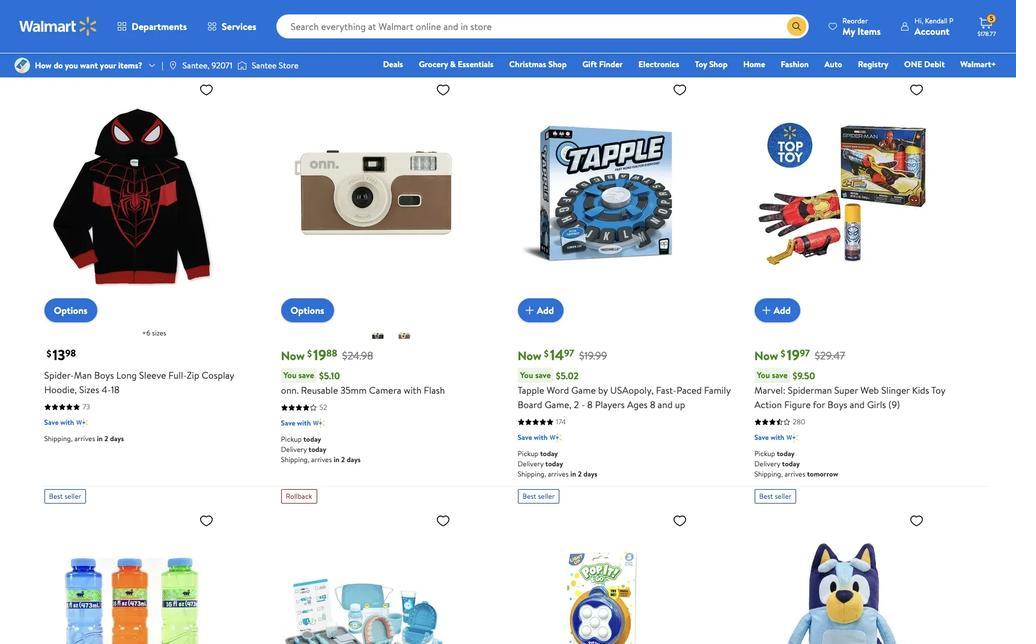 Task type: locate. For each thing, give the bounding box(es) containing it.
gift finder
[[582, 58, 623, 70]]

melissa & doug super smile dentist kit with pretend play set of teeth and dental accessories (25 toy pieces) image
[[281, 509, 455, 645]]

save inside the 'you save $9.50 marvel: spiderman super web slinger kids toy action figure for boys and girls (9)'
[[772, 370, 788, 382]]

now left '14'
[[518, 348, 542, 364]]

97
[[564, 347, 574, 360], [800, 347, 810, 360]]

1 horizontal spatial  image
[[168, 61, 178, 70]]

options link
[[44, 299, 97, 323], [281, 299, 334, 323]]

0 horizontal spatial pickup today delivery today shipping, arrives in 2 days
[[281, 435, 361, 465]]

1 options from the left
[[54, 304, 88, 317]]

add button for 14
[[518, 299, 564, 323]]

boundaries inside no boundaries women's reversible faux fur check scarf fuchsia thrill tangerine dream
[[296, 0, 342, 1]]

$ inside now $ 19 88 $24.98
[[307, 348, 312, 361]]

save with down hoodie,
[[44, 418, 74, 428]]

seller for bluey talking 13" bluey  talking plush, ages 3+ "image"
[[775, 492, 792, 502]]

services
[[222, 20, 256, 33]]

faux inside no boundaries women's faux fur check bucket hat fuchsia thrill
[[858, 0, 877, 1]]

1 check from the left
[[467, 0, 493, 1]]

fuchsia up shipping, arrives tomorrow
[[755, 2, 785, 16]]

0 horizontal spatial options
[[54, 304, 88, 317]]

97 for 19
[[800, 347, 810, 360]]

walmart plus image
[[550, 6, 562, 18], [313, 21, 325, 33], [787, 21, 799, 33], [787, 432, 799, 444]]

add button for 19
[[755, 299, 801, 323]]

save left 'search icon'
[[755, 22, 769, 32]]

fuchsia inside no boundaries women's reversible faux fur check scarf fuchsia thrill tangerine dream
[[305, 2, 336, 16]]

0 horizontal spatial 97
[[564, 347, 574, 360]]

$ for now $ 19 88 $24.98
[[307, 348, 312, 361]]

0 horizontal spatial faux
[[429, 0, 449, 1]]

19 for now $ 19 88 $24.98
[[313, 345, 326, 365]]

thrill inside no boundaries women's faux fur check bucket hat fuchsia thrill
[[787, 2, 808, 16]]

5
[[990, 13, 994, 24]]

0 horizontal spatial add
[[537, 304, 554, 317]]

pickup down action
[[755, 449, 775, 459]]

best for toymendous 16 oz bubble blowing solution with wand, children ages 3+ image
[[49, 492, 63, 502]]

$ left '14'
[[544, 348, 549, 361]]

christmas
[[509, 58, 546, 70]]

shop right "christmas"
[[548, 58, 567, 70]]

best seller for bluey talking 13" bluey  talking plush, ages 3+ "image"
[[759, 492, 792, 502]]

boys down super
[[828, 399, 848, 412]]

2 add button from the left
[[755, 299, 801, 323]]

save for now $ 19 88 $24.98
[[299, 370, 314, 382]]

with left flash
[[404, 384, 422, 397]]

0 horizontal spatial 19
[[313, 345, 326, 365]]

$
[[47, 348, 51, 361], [307, 348, 312, 361], [544, 348, 549, 361], [781, 348, 786, 361]]

your
[[100, 59, 116, 71]]

home link
[[738, 58, 771, 71]]

97 inside now $ 19 97 $29.47
[[800, 347, 810, 360]]

1 you from the left
[[283, 370, 297, 382]]

toy right electronics link
[[695, 58, 707, 70]]

1 tomorrow from the top
[[807, 38, 838, 48]]

2 horizontal spatial you
[[757, 370, 770, 382]]

1 horizontal spatial options link
[[281, 299, 334, 323]]

women's inside no boundaries women's faux fur check bucket hat fuchsia thrill
[[818, 0, 855, 1]]

options link up 98
[[44, 299, 97, 323]]

toy inside the 'you save $9.50 marvel: spiderman super web slinger kids toy action figure for boys and girls (9)'
[[932, 384, 946, 397]]

long
[[116, 369, 137, 382]]

1 horizontal spatial toy
[[932, 384, 946, 397]]

2 fuchsia from the left
[[755, 2, 785, 16]]

2 97 from the left
[[800, 347, 810, 360]]

you
[[283, 370, 297, 382], [520, 370, 533, 382], [757, 370, 770, 382]]

boundaries for no boundaries women's faux fur check bucket hat fuchsia thrill
[[769, 0, 816, 1]]

women's inside no boundaries women's reversible faux fur check scarf fuchsia thrill tangerine dream
[[344, 0, 382, 1]]

action
[[755, 399, 782, 412]]

1 horizontal spatial women's
[[818, 0, 855, 1]]

now for now $ 19 88 $24.98
[[281, 348, 305, 364]]

$ left 88
[[307, 348, 312, 361]]

1 horizontal spatial and
[[850, 399, 865, 412]]

2 check from the left
[[895, 0, 922, 1]]

pickup for now $ 14 97 $19.99
[[518, 449, 539, 459]]

0 horizontal spatial save
[[299, 370, 314, 382]]

thrill up 'search icon'
[[787, 2, 808, 16]]

how
[[35, 59, 52, 71]]

days
[[114, 23, 128, 34], [347, 38, 361, 48], [110, 434, 124, 444], [347, 455, 361, 465], [584, 469, 598, 480]]

1 add from the left
[[537, 304, 554, 317]]

thrill
[[338, 2, 358, 16], [787, 2, 808, 16]]

1 horizontal spatial shop
[[709, 58, 728, 70]]

save with
[[518, 7, 548, 17], [44, 7, 74, 17], [281, 22, 311, 32], [755, 22, 785, 32], [44, 418, 74, 428], [281, 418, 311, 429], [518, 433, 548, 443], [755, 433, 785, 443]]

save
[[299, 370, 314, 382], [535, 370, 551, 382], [772, 370, 788, 382]]

1 women's from the left
[[344, 0, 382, 1]]

 image left how
[[14, 58, 30, 73]]

pickup up "christmas"
[[518, 23, 539, 33]]

2 boundaries from the left
[[769, 0, 816, 1]]

women's up the reorder on the right top of the page
[[818, 0, 855, 1]]

boundaries
[[296, 0, 342, 1], [769, 0, 816, 1]]

pickup today delivery today shipping, arrives tomorrow
[[755, 449, 838, 480]]

options up now $ 19 88 $24.98
[[291, 304, 324, 317]]

$ left 13
[[47, 348, 51, 361]]

thrill left tangerine
[[338, 2, 358, 16]]

pickup today delivery today shipping, arrives in 2 days down 174
[[518, 449, 598, 480]]

delivery down onn.
[[281, 445, 307, 455]]

delivery up "christmas"
[[518, 33, 544, 43]]

2 faux from the left
[[858, 0, 877, 1]]

2 no from the left
[[755, 0, 767, 1]]

 image right |
[[168, 61, 178, 70]]

no
[[281, 0, 294, 1], [755, 0, 767, 1]]

1 boundaries from the left
[[296, 0, 342, 1]]

2 fur from the left
[[879, 0, 893, 1]]

1 and from the left
[[658, 399, 673, 412]]

shipping, arrives in 2 days
[[281, 38, 361, 48], [44, 434, 124, 444]]

19 up $5.10
[[313, 345, 326, 365]]

add button up '14'
[[518, 299, 564, 323]]

items
[[858, 24, 881, 38]]

$ inside $ 13 98
[[47, 348, 51, 361]]

1 horizontal spatial pickup today delivery today shipping, arrives in 2 days
[[518, 449, 598, 480]]

2 women's from the left
[[818, 0, 855, 1]]

1 horizontal spatial you
[[520, 370, 533, 382]]

add up '14'
[[537, 304, 554, 317]]

0 horizontal spatial shop
[[548, 58, 567, 70]]

2 shop from the left
[[709, 58, 728, 70]]

add to favorites list, onn. reusable 35mm camera with flash image
[[436, 82, 450, 97]]

now up marvel:
[[755, 348, 778, 364]]

2 horizontal spatial now
[[755, 348, 778, 364]]

web
[[861, 384, 879, 397]]

now for now $ 19 97 $29.47
[[755, 348, 778, 364]]

2
[[341, 38, 345, 48], [574, 399, 579, 412], [104, 434, 108, 444], [341, 455, 345, 465], [578, 469, 582, 480]]

2 save from the left
[[535, 370, 551, 382]]

add to favorites list, pop it! go bubble popping sensory game by buffalo games image
[[673, 514, 687, 529]]

1 horizontal spatial faux
[[858, 0, 877, 1]]

1 fur from the left
[[451, 0, 465, 1]]

faux
[[429, 0, 449, 1], [858, 0, 877, 1]]

1 horizontal spatial save
[[535, 370, 551, 382]]

reorder
[[843, 15, 868, 26]]

$ inside 'now $ 14 97 $19.99'
[[544, 348, 549, 361]]

delivery down "board"
[[518, 459, 544, 469]]

0 horizontal spatial now
[[281, 348, 305, 364]]

8
[[587, 399, 593, 412], [650, 399, 656, 412]]

1 thrill from the left
[[338, 2, 358, 16]]

1 horizontal spatial boundaries
[[769, 0, 816, 1]]

2 options from the left
[[291, 304, 324, 317]]

0 horizontal spatial rollback
[[286, 492, 312, 502]]

$ inside now $ 19 97 $29.47
[[781, 348, 786, 361]]

today
[[545, 33, 563, 43], [303, 435, 321, 445], [309, 445, 326, 455], [540, 449, 558, 459], [777, 449, 795, 459], [545, 459, 563, 469], [782, 459, 800, 469]]

3 you from the left
[[757, 370, 770, 382]]

0 horizontal spatial add button
[[518, 299, 564, 323]]

women's up tangerine
[[344, 0, 382, 1]]

add to cart image
[[523, 304, 537, 318]]

walmart+ link
[[955, 58, 1002, 71]]

shipping, arrives in 2 days up store
[[281, 38, 361, 48]]

1 no from the left
[[281, 0, 294, 1]]

now inside 'now $ 14 97 $19.99'
[[518, 348, 542, 364]]

save up the pickup delivery today
[[518, 7, 532, 17]]

1 $ from the left
[[47, 348, 51, 361]]

1 horizontal spatial add button
[[755, 299, 801, 323]]

you up tapple
[[520, 370, 533, 382]]

and
[[658, 399, 673, 412], [850, 399, 865, 412]]

0 horizontal spatial 8
[[587, 399, 593, 412]]

3 now from the left
[[755, 348, 778, 364]]

now $ 19 97 $29.47
[[755, 345, 845, 365]]

up
[[675, 399, 685, 412]]

0 horizontal spatial boys
[[94, 369, 114, 382]]

save with up shipping, arrives in 3+ days
[[44, 7, 74, 17]]

options link up now $ 19 88 $24.98
[[281, 299, 334, 323]]

now up onn.
[[281, 348, 305, 364]]

fuchsia inside no boundaries women's faux fur check bucket hat fuchsia thrill
[[755, 2, 785, 16]]

0 horizontal spatial women's
[[344, 0, 382, 1]]

no for no boundaries women's reversible faux fur check scarf fuchsia thrill tangerine dream
[[281, 0, 294, 1]]

1 horizontal spatial now
[[518, 348, 542, 364]]

shipping, inside pickup today delivery today shipping, arrives tomorrow
[[755, 469, 783, 480]]

1 vertical spatial tomorrow
[[807, 469, 838, 480]]

8 right ages
[[650, 399, 656, 412]]

pop it! go bubble popping sensory game by buffalo games image
[[518, 509, 692, 645]]

and down fast- at the bottom right of the page
[[658, 399, 673, 412]]

2 horizontal spatial  image
[[237, 60, 247, 72]]

account
[[915, 24, 950, 38]]

marvel: spiderman super web slinger kids toy action figure for boys and girls (9) image
[[755, 78, 929, 313]]

no up scarf
[[281, 0, 294, 1]]

save with down action
[[755, 433, 785, 443]]

2 and from the left
[[850, 399, 865, 412]]

2 now from the left
[[518, 348, 542, 364]]

1 horizontal spatial add
[[774, 304, 791, 317]]

97 inside 'now $ 14 97 $19.99'
[[564, 347, 574, 360]]

2 $ from the left
[[307, 348, 312, 361]]

1 horizontal spatial boys
[[828, 399, 848, 412]]

you inside the you save $5.10 onn. reusable 35mm camera with flash
[[283, 370, 297, 382]]

1 options link from the left
[[44, 299, 97, 323]]

2 inside the you save $5.02 tapple word game by usaopoly, fast-paced family board game, 2 - 8 players ages 8 and up
[[574, 399, 579, 412]]

gift
[[582, 58, 597, 70]]

auto
[[825, 58, 842, 70]]

women's
[[344, 0, 382, 1], [818, 0, 855, 1]]

1 horizontal spatial no
[[755, 0, 767, 1]]

add button
[[518, 299, 564, 323], [755, 299, 801, 323]]

1 8 from the left
[[587, 399, 593, 412]]

0 horizontal spatial check
[[467, 0, 493, 1]]

delivery inside pickup today delivery today shipping, arrives tomorrow
[[755, 459, 781, 469]]

0 vertical spatial tomorrow
[[807, 38, 838, 48]]

3 save from the left
[[772, 370, 788, 382]]

add button up now $ 19 97 $29.47
[[755, 299, 801, 323]]

1 horizontal spatial fur
[[879, 0, 893, 1]]

1 faux from the left
[[429, 0, 449, 1]]

board
[[518, 399, 542, 412]]

fuchsia right scarf
[[305, 2, 336, 16]]

save up shipping, arrives in 3+ days
[[44, 7, 59, 17]]

0 horizontal spatial  image
[[14, 58, 30, 73]]

save inside the you save $5.10 onn. reusable 35mm camera with flash
[[299, 370, 314, 382]]

save up marvel:
[[772, 370, 788, 382]]

-
[[581, 399, 585, 412]]

0 horizontal spatial options link
[[44, 299, 97, 323]]

you for now $ 19 88 $24.98
[[283, 370, 297, 382]]

pickup today delivery today shipping, arrives in 2 days down 52
[[281, 435, 361, 465]]

2 add from the left
[[774, 304, 791, 317]]

you for now $ 19 97 $29.47
[[757, 370, 770, 382]]

full-
[[168, 369, 187, 382]]

save up reusable
[[299, 370, 314, 382]]

35mm
[[340, 384, 367, 397]]

now inside now $ 19 88 $24.98
[[281, 348, 305, 364]]

boundaries inside no boundaries women's faux fur check bucket hat fuchsia thrill
[[769, 0, 816, 1]]

registry
[[858, 58, 889, 70]]

19 up $9.50
[[787, 345, 800, 365]]

0 horizontal spatial you
[[283, 370, 297, 382]]

1 horizontal spatial 19
[[787, 345, 800, 365]]

2 horizontal spatial save
[[772, 370, 788, 382]]

options up 98
[[54, 304, 88, 317]]

0 horizontal spatial fuchsia
[[305, 2, 336, 16]]

you inside the 'you save $9.50 marvel: spiderman super web slinger kids toy action figure for boys and girls (9)'
[[757, 370, 770, 382]]

scarf
[[281, 2, 303, 16]]

tapple word game by usaopoly, fast-paced family board game, 2 - 8 players ages 8 and up image
[[518, 78, 692, 313]]

3 $ from the left
[[544, 348, 549, 361]]

thrill inside no boundaries women's reversible faux fur check scarf fuchsia thrill tangerine dream
[[338, 2, 358, 16]]

now inside now $ 19 97 $29.47
[[755, 348, 778, 364]]

save inside the you save $5.02 tapple word game by usaopoly, fast-paced family board game, 2 - 8 players ages 8 and up
[[535, 370, 551, 382]]

reversible
[[384, 0, 427, 1]]

fuchsia for no boundaries women's faux fur check bucket hat fuchsia thrill
[[755, 2, 785, 16]]

1 horizontal spatial 8
[[650, 399, 656, 412]]

add for 19
[[774, 304, 791, 317]]

and inside the you save $5.02 tapple word game by usaopoly, fast-paced family board game, 2 - 8 players ages 8 and up
[[658, 399, 673, 412]]

and down super
[[850, 399, 865, 412]]

you up onn.
[[283, 370, 297, 382]]

registry link
[[853, 58, 894, 71]]

pickup inside pickup today delivery today shipping, arrives tomorrow
[[755, 449, 775, 459]]

toy right "kids"
[[932, 384, 946, 397]]

1 add button from the left
[[518, 299, 564, 323]]

 image for santee, 92071
[[168, 61, 178, 70]]

1 now from the left
[[281, 348, 305, 364]]

tomorrow inside pickup today delivery today shipping, arrives tomorrow
[[807, 469, 838, 480]]

$ for now $ 19 97 $29.47
[[781, 348, 786, 361]]

fur up items
[[879, 0, 893, 1]]

1 horizontal spatial check
[[895, 0, 922, 1]]

do
[[54, 59, 63, 71]]

1 horizontal spatial thrill
[[787, 2, 808, 16]]

delivery for now $ 14 97 $19.99
[[518, 459, 544, 469]]

with down hoodie,
[[60, 418, 74, 428]]

faux up dream
[[429, 0, 449, 1]]

1 97 from the left
[[564, 347, 574, 360]]

1 vertical spatial toy
[[932, 384, 946, 397]]

one debit
[[904, 58, 945, 70]]

by
[[598, 384, 608, 397]]

boundaries for no boundaries women's reversible faux fur check scarf fuchsia thrill tangerine dream
[[296, 0, 342, 1]]

save with down onn.
[[281, 418, 311, 429]]

add to cart image
[[759, 304, 774, 318]]

store
[[279, 59, 299, 71]]

save down action
[[755, 433, 769, 443]]

2 you from the left
[[520, 370, 533, 382]]

1 vertical spatial rollback
[[286, 492, 312, 502]]

add up now $ 19 97 $29.47
[[774, 304, 791, 317]]

dream
[[403, 2, 431, 16]]

1 fuchsia from the left
[[305, 2, 336, 16]]

check inside no boundaries women's faux fur check bucket hat fuchsia thrill
[[895, 0, 922, 1]]

grocery & essentials
[[419, 58, 494, 70]]

2 thrill from the left
[[787, 2, 808, 16]]

pickup today delivery today shipping, arrives in 2 days for 19
[[281, 435, 361, 465]]

add
[[537, 304, 554, 317], [774, 304, 791, 317]]

save for now $ 19 97 $29.47
[[772, 370, 788, 382]]

with up shipping, arrives in 3+ days
[[60, 7, 74, 17]]

1 shop from the left
[[548, 58, 567, 70]]

seller for pop it! go bubble popping sensory game by buffalo games image
[[538, 492, 555, 502]]

0 vertical spatial boys
[[94, 369, 114, 382]]

boundaries up 'search icon'
[[769, 0, 816, 1]]

kendall
[[925, 15, 948, 26]]

2 8 from the left
[[650, 399, 656, 412]]

you inside the you save $5.02 tapple word game by usaopoly, fast-paced family board game, 2 - 8 players ages 8 and up
[[520, 370, 533, 382]]

1 vertical spatial boys
[[828, 399, 848, 412]]

 image right the "92071"
[[237, 60, 247, 72]]

pickup down "board"
[[518, 449, 539, 459]]

walmart plus image
[[77, 7, 89, 19], [77, 417, 89, 429], [313, 418, 325, 430], [550, 432, 562, 444]]

shop for toy shop
[[709, 58, 728, 70]]

no up shipping, arrives tomorrow
[[755, 0, 767, 1]]

2 options link from the left
[[281, 299, 334, 323]]

boundaries up scarf
[[296, 0, 342, 1]]

faux inside no boundaries women's reversible faux fur check scarf fuchsia thrill tangerine dream
[[429, 0, 449, 1]]

add to favorites list, marvel: spiderman super web slinger kids toy action figure for boys and girls (9) image
[[910, 82, 924, 97]]

delivery
[[518, 33, 544, 43], [281, 445, 307, 455], [518, 459, 544, 469], [755, 459, 781, 469]]

1 19 from the left
[[313, 345, 326, 365]]

0 vertical spatial shipping, arrives in 2 days
[[281, 38, 361, 48]]

0 horizontal spatial thrill
[[338, 2, 358, 16]]

boys inside "spider-man boys long sleeve full-zip cosplay hoodie, sizes 4-18"
[[94, 369, 114, 382]]

best seller
[[286, 60, 318, 70], [759, 60, 792, 70], [49, 492, 81, 502], [523, 492, 555, 502], [759, 492, 792, 502]]

pickup inside the pickup delivery today
[[518, 23, 539, 33]]

save up tapple
[[535, 370, 551, 382]]

with
[[534, 7, 548, 17], [60, 7, 74, 17], [297, 22, 311, 32], [771, 22, 785, 32], [404, 384, 422, 397], [60, 418, 74, 428], [297, 418, 311, 429], [534, 433, 548, 443], [771, 433, 785, 443]]

boys up the '4-'
[[94, 369, 114, 382]]

97 up $5.02
[[564, 347, 574, 360]]

0 horizontal spatial fur
[[451, 0, 465, 1]]

with down onn.
[[297, 418, 311, 429]]

best seller for toymendous 16 oz bubble blowing solution with wand, children ages 3+ image
[[49, 492, 81, 502]]

finder
[[599, 58, 623, 70]]

1 horizontal spatial 97
[[800, 347, 810, 360]]

shop left home
[[709, 58, 728, 70]]

88
[[326, 347, 337, 360]]

2 19 from the left
[[787, 345, 800, 365]]

with left 'search icon'
[[771, 22, 785, 32]]

search icon image
[[792, 22, 802, 31]]

boys inside the 'you save $9.50 marvel: spiderman super web slinger kids toy action figure for boys and girls (9)'
[[828, 399, 848, 412]]

delivery for now $ 19 88 $24.98
[[281, 445, 307, 455]]

0 horizontal spatial and
[[658, 399, 673, 412]]

pickup down onn.
[[281, 435, 302, 445]]

1 save from the left
[[299, 370, 314, 382]]

shipping, arrives tomorrow
[[755, 38, 838, 48]]

 image
[[14, 58, 30, 73], [237, 60, 247, 72], [168, 61, 178, 70]]

$178.77
[[978, 29, 996, 38]]

0 horizontal spatial no
[[281, 0, 294, 1]]

no inside no boundaries women's reversible faux fur check scarf fuchsia thrill tangerine dream
[[281, 0, 294, 1]]

options
[[54, 304, 88, 317], [291, 304, 324, 317]]

santee store
[[252, 59, 299, 71]]

hi, kendall p account
[[915, 15, 954, 38]]

fur inside no boundaries women's faux fur check bucket hat fuchsia thrill
[[879, 0, 893, 1]]

toy shop link
[[690, 58, 733, 71]]

walmart plus image up shipping, arrives in 3+ days
[[77, 7, 89, 19]]

walmart image
[[19, 17, 97, 36]]

pickup today delivery today shipping, arrives in 2 days for 14
[[518, 449, 598, 480]]

you up marvel:
[[757, 370, 770, 382]]

0 horizontal spatial boundaries
[[296, 0, 342, 1]]

2 tomorrow from the top
[[807, 469, 838, 480]]

97 up $9.50
[[800, 347, 810, 360]]

1 vertical spatial shipping, arrives in 2 days
[[44, 434, 124, 444]]

rollback
[[523, 60, 549, 70], [286, 492, 312, 502]]

8 right - at the bottom
[[587, 399, 593, 412]]

1 horizontal spatial fuchsia
[[755, 2, 785, 16]]

delivery down action
[[755, 459, 781, 469]]

4 $ from the left
[[781, 348, 786, 361]]

save down "board"
[[518, 433, 532, 443]]

tangerine
[[360, 2, 401, 16]]

0 vertical spatial rollback
[[523, 60, 549, 70]]

1 horizontal spatial options
[[291, 304, 324, 317]]

with down scarf
[[297, 22, 311, 32]]

0 horizontal spatial toy
[[695, 58, 707, 70]]

faux up the reorder on the right top of the page
[[858, 0, 877, 1]]

shipping, arrives in 2 days down '73'
[[44, 434, 124, 444]]

$ up marvel:
[[781, 348, 786, 361]]

sizes
[[152, 328, 166, 338]]

no inside no boundaries women's faux fur check bucket hat fuchsia thrill
[[755, 0, 767, 1]]

fur right reversible
[[451, 0, 465, 1]]

pickup for now $ 19 97 $29.47
[[755, 449, 775, 459]]



Task type: vqa. For each thing, say whether or not it's contained in the screenshot.
Xbox All Access Link
no



Task type: describe. For each thing, give the bounding box(es) containing it.
want
[[80, 59, 98, 71]]

1 horizontal spatial shipping, arrives in 2 days
[[281, 38, 361, 48]]

fashion
[[781, 58, 809, 70]]

essentials
[[458, 58, 494, 70]]

save down scarf
[[281, 22, 295, 32]]

spider-
[[44, 369, 74, 382]]

delivery for now $ 19 97 $29.47
[[755, 459, 781, 469]]

174
[[556, 417, 566, 427]]

options link for 13
[[44, 299, 97, 323]]

walmart plus image down 52
[[313, 418, 325, 430]]

add for 14
[[537, 304, 554, 317]]

bluey talking 13" bluey  talking plush, ages 3+ image
[[755, 509, 929, 645]]

&
[[450, 58, 456, 70]]

+6 sizes
[[142, 328, 166, 338]]

grocery
[[419, 58, 448, 70]]

onn. reusable 35mm camera with flash image
[[281, 78, 455, 313]]

$9.50
[[793, 369, 815, 383]]

 image for santee store
[[237, 60, 247, 72]]

onn.
[[281, 384, 299, 397]]

now $ 19 88 $24.98
[[281, 345, 373, 365]]

hoodie,
[[44, 384, 77, 397]]

save with down "board"
[[518, 433, 548, 443]]

best for pop it! go bubble popping sensory game by buffalo games image
[[523, 492, 536, 502]]

+6
[[142, 328, 150, 338]]

Search search field
[[276, 14, 809, 38]]

Walmart Site-Wide search field
[[276, 14, 809, 38]]

flash
[[424, 384, 445, 397]]

97 for 14
[[564, 347, 574, 360]]

toymendous 16 oz bubble blowing solution with wand, children ages 3+ image
[[44, 509, 218, 645]]

with down "board"
[[534, 433, 548, 443]]

christmas shop link
[[504, 58, 572, 71]]

black image
[[370, 329, 384, 344]]

fur inside no boundaries women's reversible faux fur check scarf fuchsia thrill tangerine dream
[[451, 0, 465, 1]]

items?
[[118, 59, 142, 71]]

santee
[[252, 59, 277, 71]]

 image for how do you want your items?
[[14, 58, 30, 73]]

save with up the pickup delivery today
[[518, 7, 548, 17]]

hat
[[955, 0, 970, 1]]

save down onn.
[[281, 418, 295, 429]]

you save $5.10 onn. reusable 35mm camera with flash
[[281, 369, 445, 397]]

best seller for pop it! go bubble popping sensory game by buffalo games image
[[523, 492, 555, 502]]

thrill for faux
[[787, 2, 808, 16]]

52
[[319, 403, 327, 413]]

deals link
[[378, 58, 409, 71]]

no boundaries women's reversible faux fur check scarf fuchsia thrill tangerine dream
[[281, 0, 493, 16]]

with inside the you save $5.10 onn. reusable 35mm camera with flash
[[404, 384, 422, 397]]

you for now $ 14 97 $19.99
[[520, 370, 533, 382]]

5 $178.77
[[978, 13, 996, 38]]

how do you want your items?
[[35, 59, 142, 71]]

reusable
[[301, 384, 338, 397]]

with up pickup today delivery today shipping, arrives tomorrow
[[771, 433, 785, 443]]

with up the pickup delivery today
[[534, 7, 548, 17]]

now for now $ 14 97 $19.99
[[518, 348, 542, 364]]

no for no boundaries women's faux fur check bucket hat fuchsia thrill
[[755, 0, 767, 1]]

p
[[950, 15, 954, 26]]

delivery inside the pickup delivery today
[[518, 33, 544, 43]]

kids
[[912, 384, 930, 397]]

my
[[843, 24, 855, 38]]

hi,
[[915, 15, 923, 26]]

$5.02
[[556, 369, 579, 383]]

sizes
[[79, 384, 99, 397]]

add to favorites list, tapple word game by usaopoly, fast-paced family board game, 2 - 8 players ages 8 and up image
[[673, 82, 687, 97]]

walmart plus image down 174
[[550, 432, 562, 444]]

thrill for reversible
[[338, 2, 358, 16]]

save for now $ 14 97 $19.99
[[535, 370, 551, 382]]

cosplay
[[202, 369, 234, 382]]

walmart plus image down '73'
[[77, 417, 89, 429]]

options for 13
[[54, 304, 88, 317]]

add to favorites list, melissa & doug super smile dentist kit with pretend play set of teeth and dental accessories (25 toy pieces) image
[[436, 514, 450, 529]]

fuchsia for no boundaries women's reversible faux fur check scarf fuchsia thrill tangerine dream
[[305, 2, 336, 16]]

services button
[[197, 12, 267, 41]]

game
[[571, 384, 596, 397]]

electronics
[[639, 58, 679, 70]]

92071
[[212, 59, 233, 71]]

1 horizontal spatial rollback
[[523, 60, 549, 70]]

0 horizontal spatial shipping, arrives in 2 days
[[44, 434, 124, 444]]

santee, 92071
[[183, 59, 233, 71]]

super
[[834, 384, 858, 397]]

sleeve
[[139, 369, 166, 382]]

home
[[743, 58, 765, 70]]

add to favorites list, bluey talking 13" bluey  talking plush, ages 3+ image
[[910, 514, 924, 529]]

santee,
[[183, 59, 210, 71]]

women's for reversible
[[344, 0, 382, 1]]

save with down scarf
[[281, 22, 311, 32]]

word
[[547, 384, 569, 397]]

women's for faux
[[818, 0, 855, 1]]

today inside the pickup delivery today
[[545, 33, 563, 43]]

73
[[83, 402, 90, 412]]

one debit link
[[899, 58, 950, 71]]

spiderman
[[788, 384, 832, 397]]

toy shop
[[695, 58, 728, 70]]

19 for now $ 19 97 $29.47
[[787, 345, 800, 365]]

deals
[[383, 58, 403, 70]]

no boundaries women's faux fur check bucket hat fuchsia thrill
[[755, 0, 970, 16]]

shop for christmas shop
[[548, 58, 567, 70]]

3+
[[104, 23, 113, 34]]

add to favorites list, toymendous 16 oz bubble blowing solution with wand, children ages 3+ image
[[199, 514, 214, 529]]

tapple
[[518, 384, 544, 397]]

0 vertical spatial toy
[[695, 58, 707, 70]]

seller for toymendous 16 oz bubble blowing solution with wand, children ages 3+ image
[[65, 492, 81, 502]]

for
[[813, 399, 825, 412]]

save with left 'search icon'
[[755, 22, 785, 32]]

you
[[65, 59, 78, 71]]

walmart+
[[961, 58, 996, 70]]

marvel:
[[755, 384, 786, 397]]

and inside the 'you save $9.50 marvel: spiderman super web slinger kids toy action figure for boys and girls (9)'
[[850, 399, 865, 412]]

shipping, arrives in 3+ days
[[44, 23, 128, 34]]

options link for $24.98
[[281, 299, 334, 323]]

98
[[65, 347, 76, 360]]

grocery & essentials link
[[413, 58, 499, 71]]

best for bluey talking 13" bluey  talking plush, ages 3+ "image"
[[759, 492, 773, 502]]

options for $24.98
[[291, 304, 324, 317]]

spider-man boys long sleeve full-zip cosplay hoodie, sizes 4-18 image
[[44, 78, 218, 313]]

reorder my items
[[843, 15, 881, 38]]

pickup delivery today
[[518, 23, 563, 43]]

departments button
[[107, 12, 197, 41]]

girls
[[867, 399, 886, 412]]

you save $9.50 marvel: spiderman super web slinger kids toy action figure for boys and girls (9)
[[755, 369, 946, 412]]

ages
[[627, 399, 648, 412]]

electronics link
[[633, 58, 685, 71]]

departments
[[132, 20, 187, 33]]

check inside no boundaries women's reversible faux fur check scarf fuchsia thrill tangerine dream
[[467, 0, 493, 1]]

280
[[793, 417, 805, 427]]

bucket
[[924, 0, 953, 1]]

brown image
[[396, 329, 411, 344]]

$19.99
[[579, 348, 607, 364]]

arrives inside pickup today delivery today shipping, arrives tomorrow
[[785, 469, 806, 480]]

$ for now $ 14 97 $19.99
[[544, 348, 549, 361]]

zip
[[187, 369, 199, 382]]

pickup for now $ 19 88 $24.98
[[281, 435, 302, 445]]

4-
[[102, 384, 111, 397]]

$5.10
[[319, 369, 340, 383]]

save down hoodie,
[[44, 418, 59, 428]]

$24.98
[[342, 348, 373, 364]]

you save $5.02 tapple word game by usaopoly, fast-paced family board game, 2 - 8 players ages 8 and up
[[518, 369, 731, 412]]

add to favorites list, spider-man boys long sleeve full-zip cosplay hoodie, sizes 4-18 image
[[199, 82, 214, 97]]

|
[[162, 59, 163, 71]]

18
[[111, 384, 120, 397]]



